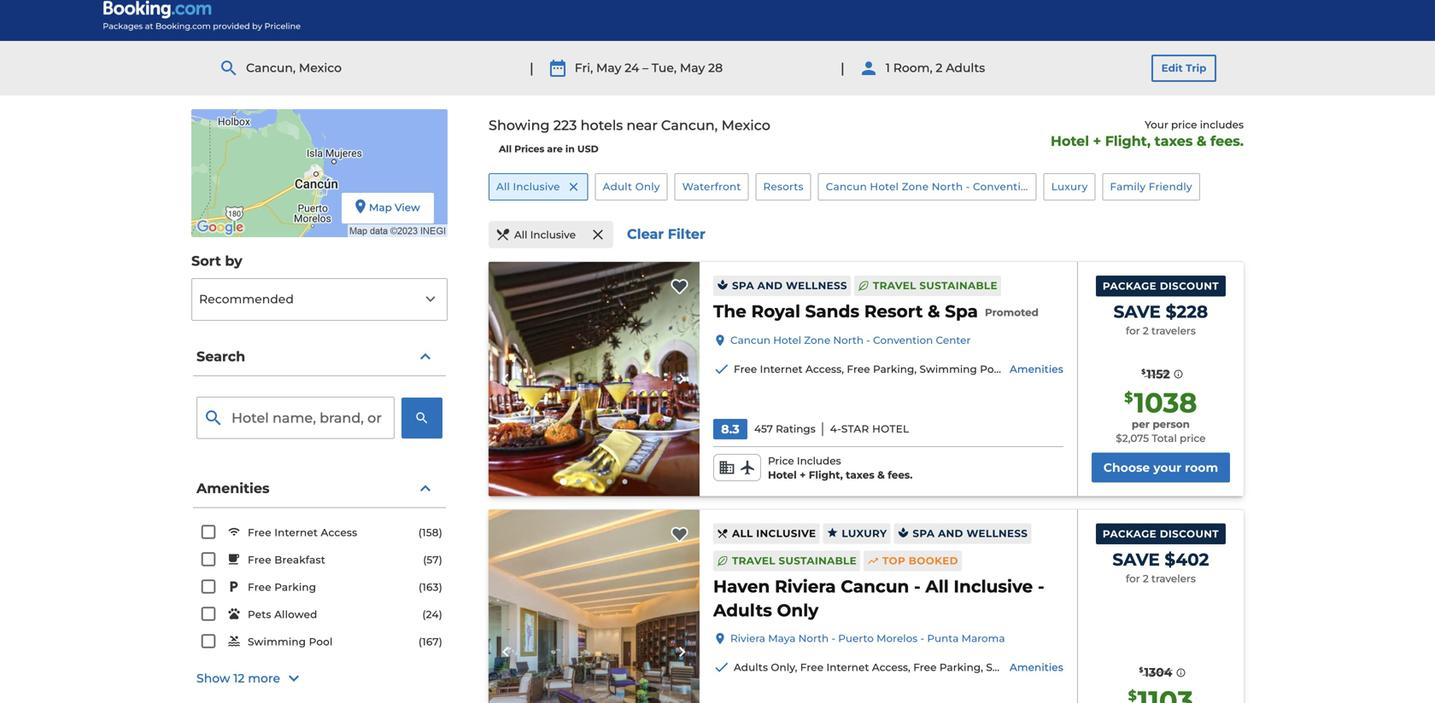 Task type: locate. For each thing, give the bounding box(es) containing it.
swimming down resort
[[920, 363, 977, 376]]

all inclusive
[[496, 181, 560, 193], [514, 229, 576, 241], [732, 528, 816, 540]]

$ 1304
[[1139, 666, 1172, 681]]

swimming
[[920, 363, 977, 376], [248, 637, 306, 649], [986, 662, 1044, 674]]

2
[[936, 61, 943, 75], [1143, 325, 1149, 338], [1143, 573, 1149, 586]]

1 vertical spatial convention
[[873, 334, 933, 347]]

internet up breakfast
[[274, 527, 318, 540]]

only inside haven riviera cancun - all inclusive - adults only
[[777, 600, 819, 621]]

1 for 2 travelers from the top
[[1126, 325, 1196, 338]]

package discount
[[1103, 280, 1219, 292], [1103, 528, 1219, 541]]

only up maya
[[777, 600, 819, 621]]

your
[[1153, 461, 1182, 475]]

0 vertical spatial spa and wellness
[[732, 280, 847, 292]]

1 horizontal spatial spa
[[913, 528, 935, 540]]

package discount for $228
[[1103, 280, 1219, 292]]

sustainable up resort
[[920, 280, 998, 292]]

parking down resort
[[873, 363, 914, 376]]

fees. down includes
[[1211, 133, 1244, 150]]

price
[[1171, 119, 1197, 131], [1180, 433, 1206, 445]]

1 vertical spatial spa
[[945, 301, 978, 322]]

ratings
[[776, 423, 816, 436]]

1 horizontal spatial riviera
[[775, 577, 836, 597]]

travel sustainable up haven
[[732, 555, 857, 568]]

adult
[[603, 181, 632, 193]]

(163)
[[419, 582, 443, 594]]

riviera
[[775, 577, 836, 597], [730, 633, 765, 645]]

the
[[713, 301, 747, 322]]

show
[[196, 672, 230, 687]]

taxes down 'your'
[[1155, 133, 1193, 150]]

all inside all inclusive button
[[514, 229, 527, 241]]

cancun,
[[246, 61, 296, 75], [661, 117, 718, 134]]

swimming down maroma
[[986, 662, 1044, 674]]

north
[[932, 181, 963, 193], [833, 334, 864, 347], [798, 633, 829, 645]]

adults
[[946, 61, 985, 75], [713, 600, 772, 621], [734, 662, 768, 674]]

may left 28
[[680, 61, 705, 75]]

1 horizontal spatial center
[[1038, 181, 1074, 193]]

1 package discount from the top
[[1103, 280, 1219, 292]]

2 horizontal spatial access
[[872, 662, 908, 674]]

parking up the allowed
[[274, 582, 316, 594]]

hotel
[[1051, 133, 1089, 150], [870, 181, 899, 193], [773, 334, 801, 347], [872, 423, 909, 436], [768, 470, 797, 482]]

spa and wellness up royal
[[732, 280, 847, 292]]

1 | from the left
[[530, 60, 534, 76]]

go to image #2 image
[[576, 480, 581, 485]]

swimming down pets allowed on the bottom left of page
[[248, 637, 306, 649]]

all prices are in usd
[[499, 143, 599, 155]]

2 vertical spatial north
[[798, 633, 829, 645]]

2 for save $228
[[1143, 325, 1149, 338]]

2 may from the left
[[680, 61, 705, 75]]

all inclusive button
[[489, 221, 613, 248]]

0 vertical spatial &
[[1197, 133, 1207, 150]]

go to image #1 image
[[560, 479, 567, 486]]

for down save $228
[[1126, 325, 1140, 338]]

free internet access
[[248, 527, 357, 540]]

pets
[[248, 609, 271, 622]]

inclusive
[[513, 181, 560, 193], [530, 229, 576, 241], [756, 528, 816, 540], [954, 577, 1033, 597]]

0 vertical spatial swimming
[[920, 363, 977, 376]]

1 photo carousel region from the top
[[489, 262, 700, 497]]

2 vertical spatial pool
[[1047, 662, 1070, 674]]

amenities
[[1010, 363, 1063, 376], [196, 480, 269, 497], [1010, 662, 1063, 674]]

breakfast
[[274, 555, 325, 567]]

1 vertical spatial taxes
[[846, 470, 875, 482]]

luxury up top on the bottom of the page
[[842, 528, 887, 540]]

0 horizontal spatial may
[[596, 61, 621, 75]]

cancun
[[826, 181, 867, 193], [730, 334, 771, 347], [841, 577, 909, 597]]

1 horizontal spatial may
[[680, 61, 705, 75]]

2 for from the top
[[1126, 573, 1140, 586]]

taxes
[[1155, 133, 1193, 150], [846, 470, 875, 482]]

1 vertical spatial cancun,
[[661, 117, 718, 134]]

the royal sands resort & spa - promoted element
[[713, 300, 1039, 324]]

0 vertical spatial and
[[757, 280, 783, 292]]

0 horizontal spatial taxes
[[846, 470, 875, 482]]

0 horizontal spatial cancun,
[[246, 61, 296, 75]]

1 vertical spatial package discount
[[1103, 528, 1219, 541]]

luxury left family
[[1051, 181, 1088, 193]]

parking
[[873, 363, 914, 376], [274, 582, 316, 594], [940, 662, 981, 674]]

1 discount from the top
[[1160, 280, 1219, 292]]

24
[[625, 61, 639, 75]]

for for save $228
[[1126, 325, 1140, 338]]

& right resort
[[928, 301, 940, 322]]

travel up resort
[[873, 280, 916, 292]]

parking down punta at bottom right
[[940, 662, 981, 674]]

2 horizontal spatial internet
[[826, 662, 869, 674]]

spa up top booked
[[913, 528, 935, 540]]

0 horizontal spatial travel sustainable
[[732, 555, 857, 568]]

travelers for $228
[[1152, 325, 1196, 338]]

save for save $402
[[1113, 550, 1160, 571]]

package discount up "save $402" at the right bottom of the page
[[1103, 528, 1219, 541]]

1 for from the top
[[1126, 325, 1140, 338]]

package discount up save $228
[[1103, 280, 1219, 292]]

0 vertical spatial zone
[[902, 181, 929, 193]]

photo carousel region
[[489, 262, 700, 497], [489, 510, 700, 704]]

access
[[806, 363, 842, 376], [321, 527, 357, 540], [872, 662, 908, 674]]

travel
[[873, 280, 916, 292], [732, 555, 776, 568]]

family
[[1110, 181, 1146, 193]]

0 horizontal spatial spa and wellness
[[732, 280, 847, 292]]

1304
[[1144, 666, 1172, 681]]

riviera up maya
[[775, 577, 836, 597]]

are
[[547, 143, 563, 155]]

for down "save $402" at the right bottom of the page
[[1126, 573, 1140, 586]]

2 package from the top
[[1103, 528, 1157, 541]]

Hotel name, brand, or keyword text field
[[196, 397, 395, 440]]

spa right resort
[[945, 301, 978, 322]]

$ for 1152
[[1141, 368, 1146, 376]]

1 horizontal spatial travel
[[873, 280, 916, 292]]

1 horizontal spatial zone
[[902, 181, 929, 193]]

internet down the puerto
[[826, 662, 869, 674]]

0 vertical spatial access
[[806, 363, 842, 376]]

1
[[886, 61, 890, 75]]

sustainable
[[920, 280, 998, 292], [779, 555, 857, 568]]

by
[[225, 253, 242, 270]]

flight, down 'your'
[[1105, 133, 1151, 150]]

&
[[1197, 133, 1207, 150], [928, 301, 940, 322], [877, 470, 885, 482]]

1 horizontal spatial sustainable
[[920, 280, 998, 292]]

2 vertical spatial &
[[877, 470, 885, 482]]

1 vertical spatial fees.
[[888, 470, 913, 482]]

& down includes
[[1197, 133, 1207, 150]]

2 down "save $402" at the right bottom of the page
[[1143, 573, 1149, 586]]

choose your room button
[[1092, 453, 1230, 483]]

clear filter
[[627, 226, 706, 243]]

1 vertical spatial wellness
[[967, 528, 1028, 540]]

center
[[1038, 181, 1074, 193], [936, 334, 971, 347]]

-
[[966, 181, 970, 193], [866, 334, 870, 347], [914, 577, 921, 597], [1038, 577, 1045, 597], [832, 633, 836, 645], [920, 633, 924, 645]]

1 may from the left
[[596, 61, 621, 75]]

0 vertical spatial parking
[[873, 363, 914, 376]]

1 vertical spatial luxury
[[842, 528, 887, 540]]

spa and wellness up booked in the right of the page
[[913, 528, 1028, 540]]

1 vertical spatial cancun hotel zone north - convention center
[[730, 334, 971, 347]]

$ for 1038
[[1124, 389, 1133, 406]]

0 horizontal spatial parking
[[274, 582, 316, 594]]

1 horizontal spatial wellness
[[967, 528, 1028, 540]]

0 vertical spatial mexico
[[299, 61, 342, 75]]

4-
[[830, 423, 841, 436]]

cancun right resorts
[[826, 181, 867, 193]]

may left the "24"
[[596, 61, 621, 75]]

0 vertical spatial discount
[[1160, 280, 1219, 292]]

only right adult
[[635, 181, 660, 193]]

discount
[[1160, 280, 1219, 292], [1160, 528, 1219, 541]]

0 horizontal spatial sustainable
[[779, 555, 857, 568]]

choose
[[1103, 461, 1150, 475]]

sustainable up haven riviera cancun - all inclusive - adults only
[[779, 555, 857, 568]]

1 vertical spatial internet
[[274, 527, 318, 540]]

0 vertical spatial $
[[1141, 368, 1146, 376]]

2 vertical spatial only
[[771, 662, 795, 674]]

center up "free internet access , free parking , swimming pool , amenities"
[[936, 334, 971, 347]]

for 2 travelers down "save $402" at the right bottom of the page
[[1126, 573, 1196, 586]]

cancun down top on the bottom of the page
[[841, 577, 909, 597]]

package for save $402
[[1103, 528, 1157, 541]]

2 vertical spatial cancun
[[841, 577, 909, 597]]

travelers down "save $402" at the right bottom of the page
[[1152, 573, 1196, 586]]

and up royal
[[757, 280, 783, 292]]

price right 'your'
[[1171, 119, 1197, 131]]

$ left 1304 in the bottom right of the page
[[1139, 667, 1143, 675]]

0 vertical spatial center
[[1038, 181, 1074, 193]]

$ inside $ 1038 per person $2,075 total price
[[1124, 389, 1133, 406]]

2 for 2 travelers from the top
[[1126, 573, 1196, 586]]

save left $402
[[1113, 550, 1160, 571]]

save left $228
[[1114, 302, 1161, 323]]

price down person on the right
[[1180, 433, 1206, 445]]

0 horizontal spatial internet
[[274, 527, 318, 540]]

package up "save $402" at the right bottom of the page
[[1103, 528, 1157, 541]]

fees. down 4-star hotel
[[888, 470, 913, 482]]

free down "the"
[[734, 363, 757, 376]]

cancun inside haven riviera cancun - all inclusive - adults only
[[841, 577, 909, 597]]

haven riviera cancun - all inclusive - adults only
[[713, 577, 1045, 621]]

0 vertical spatial spa
[[732, 280, 754, 292]]

spa up "the"
[[732, 280, 754, 292]]

inclusive inside button
[[530, 229, 576, 241]]

0 vertical spatial cancun hotel zone north - convention center
[[826, 181, 1074, 193]]

2 vertical spatial swimming
[[986, 662, 1044, 674]]

only
[[635, 181, 660, 193], [777, 600, 819, 621], [771, 662, 795, 674]]

1 vertical spatial north
[[833, 334, 864, 347]]

2 travelers from the top
[[1152, 573, 1196, 586]]

2 right room,
[[936, 61, 943, 75]]

$402
[[1165, 550, 1209, 571]]

save $402
[[1113, 550, 1209, 571]]

2 horizontal spatial parking
[[940, 662, 981, 674]]

fees.
[[1211, 133, 1244, 150], [888, 470, 913, 482]]

internet for free internet access
[[274, 527, 318, 540]]

1 horizontal spatial travel sustainable
[[873, 280, 998, 292]]

0 vertical spatial pool
[[980, 363, 1004, 376]]

1 vertical spatial flight,
[[809, 470, 843, 482]]

for 2 travelers down save $228
[[1126, 325, 1196, 338]]

$ inside '$ 1152'
[[1141, 368, 1146, 376]]

only for adult
[[635, 181, 660, 193]]

price includes hotel + flight, taxes & fees.
[[768, 455, 913, 482]]

1 package from the top
[[1103, 280, 1157, 292]]

1 horizontal spatial |
[[841, 60, 845, 76]]

1 vertical spatial and
[[938, 528, 963, 540]]

0 vertical spatial +
[[1093, 133, 1101, 150]]

$ up per
[[1124, 389, 1133, 406]]

flight, down includes
[[809, 470, 843, 482]]

1 horizontal spatial and
[[938, 528, 963, 540]]

inclusive inside haven riviera cancun - all inclusive - adults only
[[954, 577, 1033, 597]]

discount up $228
[[1160, 280, 1219, 292]]

all inside haven riviera cancun - all inclusive - adults only
[[926, 577, 949, 597]]

riviera inside haven riviera cancun - all inclusive - adults only
[[775, 577, 836, 597]]

0 horizontal spatial travel
[[732, 555, 776, 568]]

free up free breakfast
[[248, 527, 271, 540]]

only down maya
[[771, 662, 795, 674]]

map view
[[369, 202, 420, 214]]

0 horizontal spatial swimming
[[248, 637, 306, 649]]

cancun down "the"
[[730, 334, 771, 347]]

0 vertical spatial all inclusive
[[496, 181, 560, 193]]

for for save $402
[[1126, 573, 1140, 586]]

0 horizontal spatial access
[[321, 527, 357, 540]]

1 vertical spatial adults
[[713, 600, 772, 621]]

1 vertical spatial save
[[1113, 550, 1160, 571]]

| left the fri,
[[530, 60, 534, 76]]

photo carousel region for save $228
[[489, 262, 700, 497]]

0 horizontal spatial wellness
[[786, 280, 847, 292]]

1 horizontal spatial +
[[1093, 133, 1101, 150]]

0 vertical spatial save
[[1114, 302, 1161, 323]]

package up save $228
[[1103, 280, 1157, 292]]

package discount for $402
[[1103, 528, 1219, 541]]

pets allowed
[[248, 609, 317, 622]]

room,
[[893, 61, 933, 75]]

taxes down star
[[846, 470, 875, 482]]

travel sustainable up resort
[[873, 280, 998, 292]]

| for fri, may 24 – tue, may 28
[[530, 60, 534, 76]]

access down sands
[[806, 363, 842, 376]]

+ inside the your price includes hotel + flight, taxes & fees.
[[1093, 133, 1101, 150]]

0 vertical spatial internet
[[760, 363, 803, 376]]

0 vertical spatial fees.
[[1211, 133, 1244, 150]]

amenities inside dropdown button
[[196, 480, 269, 497]]

pool
[[980, 363, 1004, 376], [309, 637, 333, 649], [1047, 662, 1070, 674]]

1 horizontal spatial spa and wellness
[[913, 528, 1028, 540]]

1 vertical spatial center
[[936, 334, 971, 347]]

internet
[[760, 363, 803, 376], [274, 527, 318, 540], [826, 662, 869, 674]]

internet down royal
[[760, 363, 803, 376]]

1 vertical spatial price
[[1180, 433, 1206, 445]]

breakfast image
[[489, 262, 700, 497]]

and up booked in the right of the page
[[938, 528, 963, 540]]

hotel inside price includes hotel + flight, taxes & fees.
[[768, 470, 797, 482]]

riviera left maya
[[730, 633, 765, 645]]

1 vertical spatial only
[[777, 600, 819, 621]]

2 | from the left
[[841, 60, 845, 76]]

travelers down save $228
[[1152, 325, 1196, 338]]

1 horizontal spatial access
[[806, 363, 842, 376]]

$ left the 1152
[[1141, 368, 1146, 376]]

0 horizontal spatial |
[[530, 60, 534, 76]]

0 vertical spatial luxury
[[1051, 181, 1088, 193]]

| left 1
[[841, 60, 845, 76]]

1 vertical spatial parking
[[274, 582, 316, 594]]

2 discount from the top
[[1160, 528, 1219, 541]]

flight, inside the your price includes hotel + flight, taxes & fees.
[[1105, 133, 1151, 150]]

access for free internet access
[[321, 527, 357, 540]]

& inside price includes hotel + flight, taxes & fees.
[[877, 470, 885, 482]]

1 vertical spatial access
[[321, 527, 357, 540]]

may
[[596, 61, 621, 75], [680, 61, 705, 75]]

travel up haven
[[732, 555, 776, 568]]

1 horizontal spatial swimming
[[920, 363, 977, 376]]

$ inside $ 1304
[[1139, 667, 1143, 675]]

$ 1038 per person $2,075 total price
[[1116, 386, 1206, 445]]

wellness
[[786, 280, 847, 292], [967, 528, 1028, 540]]

flight,
[[1105, 133, 1151, 150], [809, 470, 843, 482]]

1 vertical spatial riviera
[[730, 633, 765, 645]]

travelers
[[1152, 325, 1196, 338], [1152, 573, 1196, 586]]

1 vertical spatial for
[[1126, 573, 1140, 586]]

2 vertical spatial parking
[[940, 662, 981, 674]]

1 horizontal spatial mexico
[[722, 117, 770, 134]]

2 vertical spatial all inclusive
[[732, 528, 816, 540]]

0 vertical spatial flight,
[[1105, 133, 1151, 150]]

2 package discount from the top
[[1103, 528, 1219, 541]]

2 down save $228
[[1143, 325, 1149, 338]]

access down morelos
[[872, 662, 908, 674]]

price
[[768, 455, 794, 468]]

discount up $402
[[1160, 528, 1219, 541]]

zone
[[902, 181, 929, 193], [804, 334, 831, 347]]

1 travelers from the top
[[1152, 325, 1196, 338]]

1 horizontal spatial &
[[928, 301, 940, 322]]

0 vertical spatial for
[[1126, 325, 1140, 338]]

punta
[[927, 633, 959, 645]]

access up breakfast
[[321, 527, 357, 540]]

& down 4-star hotel
[[877, 470, 885, 482]]

1 horizontal spatial taxes
[[1155, 133, 1193, 150]]

adult only
[[603, 181, 660, 193]]

0 vertical spatial for 2 travelers
[[1126, 325, 1196, 338]]

0 horizontal spatial pool
[[309, 637, 333, 649]]

search
[[196, 348, 245, 365]]

center left family
[[1038, 181, 1074, 193]]

cancun, mexico
[[246, 61, 342, 75]]

2 photo carousel region from the top
[[489, 510, 700, 704]]

and
[[757, 280, 783, 292], [938, 528, 963, 540]]

travel sustainable
[[873, 280, 998, 292], [732, 555, 857, 568]]



Task type: vqa. For each thing, say whether or not it's contained in the screenshot.
right Parking
yes



Task type: describe. For each thing, give the bounding box(es) containing it.
save $228
[[1114, 302, 1208, 323]]

(167)
[[418, 636, 443, 649]]

photo carousel region for save $402
[[489, 510, 700, 704]]

lobby or reception image
[[489, 510, 700, 704]]

fri,
[[575, 61, 593, 75]]

hotels
[[581, 117, 623, 134]]

2 vertical spatial amenities
[[1010, 662, 1063, 674]]

haven
[[713, 577, 770, 597]]

2 horizontal spatial swimming
[[986, 662, 1044, 674]]

1 vertical spatial travel
[[732, 555, 776, 568]]

2 vertical spatial spa
[[913, 528, 935, 540]]

booking.com packages image
[[103, 0, 302, 31]]

1 vertical spatial spa and wellness
[[913, 528, 1028, 540]]

taxes inside the your price includes hotel + flight, taxes & fees.
[[1155, 133, 1193, 150]]

only for adults
[[771, 662, 795, 674]]

your
[[1145, 119, 1168, 131]]

1 horizontal spatial north
[[833, 334, 864, 347]]

0 horizontal spatial mexico
[[299, 61, 342, 75]]

waterfront
[[682, 181, 741, 193]]

0 vertical spatial cancun,
[[246, 61, 296, 75]]

–
[[642, 61, 648, 75]]

star
[[841, 423, 869, 436]]

& inside the your price includes hotel + flight, taxes & fees.
[[1197, 133, 1207, 150]]

maroma
[[962, 633, 1005, 645]]

(24)
[[422, 609, 443, 621]]

0 vertical spatial wellness
[[786, 280, 847, 292]]

allowed
[[274, 609, 317, 622]]

1 horizontal spatial luxury
[[1051, 181, 1088, 193]]

$2,075
[[1116, 433, 1149, 445]]

showing
[[489, 117, 550, 134]]

(57)
[[423, 554, 443, 567]]

includes
[[1200, 119, 1244, 131]]

1 horizontal spatial cancun,
[[661, 117, 718, 134]]

28
[[708, 61, 723, 75]]

go to image #5 image
[[622, 480, 627, 485]]

457 ratings
[[754, 423, 816, 436]]

usd
[[577, 143, 599, 155]]

0 horizontal spatial convention
[[873, 334, 933, 347]]

map
[[369, 202, 392, 214]]

price inside $ 1038 per person $2,075 total price
[[1180, 433, 1206, 445]]

2 horizontal spatial north
[[932, 181, 963, 193]]

0 vertical spatial convention
[[973, 181, 1035, 193]]

free up "pets"
[[248, 582, 271, 594]]

1 vertical spatial cancun
[[730, 334, 771, 347]]

clear filter button
[[620, 225, 712, 251]]

1 vertical spatial zone
[[804, 334, 831, 347]]

edit trip button
[[1152, 55, 1216, 82]]

0 vertical spatial travel
[[873, 280, 916, 292]]

1 vertical spatial pool
[[309, 637, 333, 649]]

near
[[626, 117, 658, 134]]

adults inside haven riviera cancun - all inclusive - adults only
[[713, 600, 772, 621]]

sands
[[805, 301, 859, 322]]

go to image #4 image
[[607, 480, 612, 485]]

access for free internet access , free parking , swimming pool , amenities
[[806, 363, 842, 376]]

booked
[[909, 555, 958, 568]]

free down riviera maya north - puerto morelos - punta maroma
[[800, 662, 824, 674]]

internet for free internet access , free parking , swimming pool , amenities
[[760, 363, 803, 376]]

recommended button
[[191, 278, 448, 321]]

fees. inside the your price includes hotel + flight, taxes & fees.
[[1211, 133, 1244, 150]]

royal
[[751, 301, 800, 322]]

free down punta at bottom right
[[913, 662, 937, 674]]

free down the royal sands resort & spa
[[847, 363, 870, 376]]

fees. inside price includes hotel + flight, taxes & fees.
[[888, 470, 913, 482]]

edit trip
[[1161, 62, 1207, 74]]

0 vertical spatial cancun
[[826, 181, 867, 193]]

free parking
[[248, 582, 316, 594]]

tue,
[[652, 61, 677, 75]]

+ inside price includes hotel + flight, taxes & fees.
[[800, 470, 806, 482]]

1 room, 2 adults
[[886, 61, 985, 75]]

1 vertical spatial &
[[928, 301, 940, 322]]

family friendly
[[1110, 181, 1192, 193]]

1 vertical spatial swimming
[[248, 637, 306, 649]]

includes
[[797, 455, 841, 468]]

1 horizontal spatial parking
[[873, 363, 914, 376]]

clear
[[627, 226, 664, 243]]

morelos
[[877, 633, 918, 645]]

save for save $228
[[1114, 302, 1161, 323]]

0 vertical spatial adults
[[946, 61, 985, 75]]

resorts
[[763, 181, 804, 193]]

top booked
[[882, 555, 958, 568]]

hotel inside the your price includes hotel + flight, taxes & fees.
[[1051, 133, 1089, 150]]

maya
[[768, 633, 796, 645]]

$228
[[1166, 302, 1208, 323]]

$ for 1304
[[1139, 667, 1143, 675]]

1 vertical spatial sustainable
[[779, 555, 857, 568]]

for 2 travelers for $402
[[1126, 573, 1196, 586]]

package for save $228
[[1103, 280, 1157, 292]]

taxes inside price includes hotel + flight, taxes & fees.
[[846, 470, 875, 482]]

puerto
[[838, 633, 874, 645]]

free breakfast
[[248, 555, 325, 567]]

adults only , free internet access , free parking , swimming pool
[[734, 662, 1070, 674]]

sort
[[191, 253, 221, 270]]

2 vertical spatial access
[[872, 662, 908, 674]]

4-star hotel
[[830, 423, 909, 436]]

1 vertical spatial travel sustainable
[[732, 555, 857, 568]]

the royal sands resort & spa
[[713, 301, 978, 322]]

2 for save $402
[[1143, 573, 1149, 586]]

trip
[[1186, 62, 1207, 74]]

show 12 more button
[[196, 669, 443, 690]]

edit
[[1161, 62, 1183, 74]]

view
[[395, 202, 420, 214]]

search button
[[193, 338, 446, 377]]

free internet access , free parking , swimming pool , amenities
[[734, 363, 1063, 376]]

1 horizontal spatial pool
[[980, 363, 1004, 376]]

more
[[248, 672, 280, 687]]

2 vertical spatial adults
[[734, 662, 768, 674]]

top
[[882, 555, 906, 568]]

free up free parking
[[248, 555, 271, 567]]

12
[[233, 672, 245, 687]]

1152
[[1147, 367, 1170, 382]]

friendly
[[1149, 181, 1192, 193]]

flight, inside price includes hotel + flight, taxes & fees.
[[809, 470, 843, 482]]

1038
[[1134, 386, 1197, 420]]

sort by
[[191, 253, 242, 270]]

0 vertical spatial amenities
[[1010, 363, 1063, 376]]

discount for save $228
[[1160, 280, 1219, 292]]

457
[[754, 423, 773, 436]]

recommended
[[199, 292, 294, 307]]

(158)
[[418, 527, 443, 539]]

fri, may 24 – tue, may 28
[[575, 61, 723, 75]]

haven riviera cancun - all inclusive - adults only element
[[713, 575, 1063, 622]]

choose your room
[[1103, 461, 1218, 475]]

for 2 travelers for $228
[[1126, 325, 1196, 338]]

travelers for $402
[[1152, 573, 1196, 586]]

in
[[565, 143, 575, 155]]

filter
[[668, 226, 706, 243]]

person
[[1153, 418, 1190, 431]]

price inside the your price includes hotel + flight, taxes & fees.
[[1171, 119, 1197, 131]]

0 horizontal spatial luxury
[[842, 528, 887, 540]]

$ 1152
[[1141, 367, 1170, 382]]

2 horizontal spatial spa
[[945, 301, 978, 322]]

1 vertical spatial mexico
[[722, 117, 770, 134]]

0 horizontal spatial center
[[936, 334, 971, 347]]

show 12 more
[[196, 672, 280, 687]]

0 horizontal spatial spa
[[732, 280, 754, 292]]

0 horizontal spatial north
[[798, 633, 829, 645]]

0 horizontal spatial riviera
[[730, 633, 765, 645]]

0 vertical spatial 2
[[936, 61, 943, 75]]

all inclusive inside button
[[514, 229, 576, 241]]

| for 1 room, 2 adults
[[841, 60, 845, 76]]

223
[[553, 117, 577, 134]]

riviera maya north - puerto morelos - punta maroma
[[730, 633, 1005, 645]]

2 horizontal spatial pool
[[1047, 662, 1070, 674]]

discount for save $402
[[1160, 528, 1219, 541]]

swimming pool
[[248, 637, 333, 649]]

go to image #3 image
[[592, 480, 597, 485]]

per
[[1132, 418, 1150, 431]]

your price includes hotel + flight, taxes & fees.
[[1051, 119, 1244, 150]]



